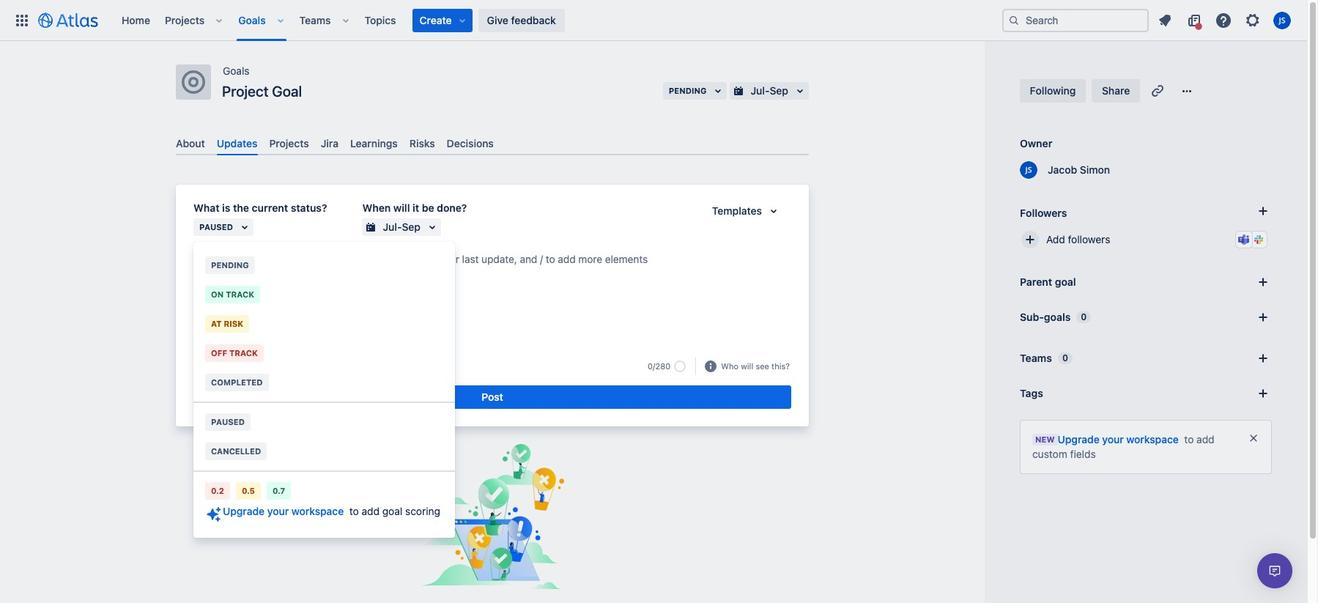Task type: locate. For each thing, give the bounding box(es) containing it.
1 vertical spatial upgrade
[[223, 505, 265, 517]]

0.7
[[273, 486, 285, 495]]

feedback
[[511, 14, 556, 26]]

decisions
[[447, 137, 494, 149]]

1 vertical spatial track
[[229, 348, 258, 358]]

give
[[487, 14, 508, 26]]

insert emoji image
[[220, 358, 237, 375]]

teams link
[[295, 8, 335, 32]]

add
[[1046, 233, 1065, 245]]

projects right 'home'
[[165, 14, 205, 26]]

1 horizontal spatial goal
[[1055, 276, 1076, 288]]

followers
[[1020, 206, 1067, 219]]

add
[[1197, 433, 1215, 446], [362, 505, 380, 517]]

projects link
[[160, 8, 209, 32]]

0 horizontal spatial to
[[349, 505, 359, 517]]

0 vertical spatial your
[[1102, 433, 1124, 446]]

followers
[[1068, 233, 1110, 245]]

paused button down completed button
[[193, 407, 455, 437]]

1 horizontal spatial teams
[[1020, 352, 1052, 364]]

3 group from the top
[[193, 402, 455, 470]]

0 horizontal spatial 0
[[1062, 352, 1068, 363]]

goals for goals
[[238, 14, 266, 26]]

paused button
[[193, 218, 254, 236], [193, 407, 455, 437]]

0 down goals
[[1062, 352, 1068, 363]]

1 vertical spatial to
[[349, 505, 359, 517]]

0 vertical spatial goal
[[1055, 276, 1076, 288]]

1 vertical spatial will
[[741, 361, 753, 371]]

0 horizontal spatial your
[[267, 505, 289, 517]]

share
[[1102, 84, 1130, 97]]

track for off track
[[229, 348, 258, 358]]

add left close banner icon
[[1197, 433, 1215, 446]]

add inside to add custom fields
[[1197, 433, 1215, 446]]

current
[[252, 202, 288, 214]]

1 horizontal spatial add
[[1197, 433, 1215, 446]]

cancelled button
[[193, 437, 455, 466]]

upgrade up fields at the right
[[1058, 433, 1100, 446]]

0 vertical spatial projects
[[165, 14, 205, 26]]

upgrade down 0.5
[[223, 505, 265, 517]]

0 horizontal spatial upgrade
[[223, 505, 265, 517]]

paused down what
[[199, 222, 233, 232]]

0.5
[[242, 486, 255, 495]]

1 vertical spatial paused button
[[193, 407, 455, 437]]

goals inside goals project goal
[[223, 64, 250, 77]]

goal right parent
[[1055, 276, 1076, 288]]

goals link up project
[[223, 62, 250, 80]]

0 vertical spatial paused button
[[193, 218, 254, 236]]

track
[[226, 289, 254, 299], [229, 348, 258, 358]]

0 horizontal spatial will
[[393, 202, 410, 214]]

off
[[211, 348, 227, 358]]

1 vertical spatial goal
[[382, 505, 402, 517]]

1 vertical spatial paused
[[211, 417, 245, 426]]

0 horizontal spatial teams
[[299, 14, 331, 26]]

will inside popup button
[[741, 361, 753, 371]]

who will see this? button
[[720, 360, 791, 373]]

goals project goal
[[222, 64, 302, 100]]

0 vertical spatial add
[[1197, 433, 1215, 446]]

goals inside top element
[[238, 14, 266, 26]]

track for on track
[[226, 289, 254, 299]]

search image
[[1008, 14, 1020, 26]]

upgrade
[[1058, 433, 1100, 446], [223, 505, 265, 517]]

goals link up goals project goal
[[234, 8, 270, 32]]

1 horizontal spatial 0
[[1081, 311, 1087, 322]]

is
[[222, 202, 230, 214]]

to
[[1184, 433, 1194, 446], [349, 505, 359, 517]]

to for to add goal scoring
[[349, 505, 359, 517]]

done?
[[437, 202, 467, 214]]

0 vertical spatial track
[[226, 289, 254, 299]]

goals for goals project goal
[[223, 64, 250, 77]]

paused up 'cancelled'
[[211, 417, 245, 426]]

0 vertical spatial workspace
[[1127, 433, 1179, 446]]

group
[[193, 242, 455, 538], [193, 246, 455, 402], [193, 402, 455, 470]]

2 group from the top
[[193, 246, 455, 402]]

0.2
[[211, 486, 224, 495]]

1 vertical spatial 0
[[1062, 352, 1068, 363]]

add left scoring
[[362, 505, 380, 517]]

your
[[1102, 433, 1124, 446], [267, 505, 289, 517]]

1 vertical spatial workspace
[[292, 505, 344, 517]]

0
[[1081, 311, 1087, 322], [1062, 352, 1068, 363]]

0 vertical spatial paused
[[199, 222, 233, 232]]

parent goal
[[1020, 276, 1076, 288]]

when will it be done?
[[362, 202, 467, 214]]

0 horizontal spatial workspace
[[292, 505, 344, 517]]

goals link
[[234, 8, 270, 32], [223, 62, 250, 80]]

post
[[482, 391, 503, 403]]

open intercom messenger image
[[1266, 562, 1284, 580]]

topics
[[365, 14, 396, 26]]

0 horizontal spatial goal
[[382, 505, 402, 517]]

sub-goals
[[1020, 311, 1071, 323]]

give feedback button
[[478, 8, 565, 32]]

will left it
[[393, 202, 410, 214]]

sub-
[[1020, 311, 1044, 323]]

0/280
[[648, 361, 671, 371]]

teams inside top element
[[299, 14, 331, 26]]

teams left topics
[[299, 14, 331, 26]]

1 vertical spatial projects
[[269, 137, 309, 149]]

paused inside group
[[211, 417, 245, 426]]

projects left jira
[[269, 137, 309, 149]]

0 vertical spatial goals
[[238, 14, 266, 26]]

sep
[[402, 221, 421, 233]]

jul-
[[383, 221, 402, 233]]

fields
[[1070, 448, 1096, 460]]

track inside button
[[226, 289, 254, 299]]

tab list containing about
[[170, 131, 815, 155]]

teams up tags
[[1020, 352, 1052, 364]]

add a follower image
[[1254, 202, 1272, 220]]

tab list
[[170, 131, 815, 155]]

pending
[[211, 260, 249, 270]]

paused
[[199, 222, 233, 232], [211, 417, 245, 426]]

1 paused button from the top
[[193, 218, 254, 236]]

your down the 0.7
[[267, 505, 289, 517]]

goals up goals project goal
[[238, 14, 266, 26]]

0 vertical spatial teams
[[299, 14, 331, 26]]

banner
[[0, 0, 1307, 41]]

1 vertical spatial goals
[[223, 64, 250, 77]]

projects inside top element
[[165, 14, 205, 26]]

goals up project
[[223, 64, 250, 77]]

goals
[[1044, 311, 1071, 323]]

0 for teams
[[1062, 352, 1068, 363]]

project
[[222, 83, 269, 100]]

1 horizontal spatial to
[[1184, 433, 1194, 446]]

track up the insert link icon
[[229, 348, 258, 358]]

track inside "button"
[[229, 348, 258, 358]]

add follower image
[[1021, 231, 1039, 248]]

share button
[[1092, 79, 1140, 103]]

will left see
[[741, 361, 753, 371]]

goal
[[272, 83, 302, 100]]

goals
[[238, 14, 266, 26], [223, 64, 250, 77]]

paused button down the is
[[193, 218, 254, 236]]

0 vertical spatial upgrade
[[1058, 433, 1100, 446]]

will
[[393, 202, 410, 214], [741, 361, 753, 371]]

completed
[[211, 377, 263, 387]]

track right on
[[226, 289, 254, 299]]

0 horizontal spatial projects
[[165, 14, 205, 26]]

to left close banner icon
[[1184, 433, 1194, 446]]

custom
[[1032, 448, 1067, 460]]

atlas paid feature image
[[205, 506, 223, 523]]

upgrade your workspace link
[[205, 505, 344, 523]]

0 vertical spatial will
[[393, 202, 410, 214]]

0 vertical spatial to
[[1184, 433, 1194, 446]]

insert link image
[[243, 358, 261, 375]]

Search field
[[1002, 8, 1149, 32]]

workspace
[[1127, 433, 1179, 446], [292, 505, 344, 517]]

1 group from the top
[[193, 242, 455, 538]]

projects
[[165, 14, 205, 26], [269, 137, 309, 149]]

new upgrade your workspace
[[1035, 433, 1179, 446]]

close banner image
[[1248, 432, 1260, 444]]

goal left scoring
[[382, 505, 402, 517]]

0 horizontal spatial add
[[362, 505, 380, 517]]

1 horizontal spatial will
[[741, 361, 753, 371]]

1 vertical spatial add
[[362, 505, 380, 517]]

to for to add custom fields
[[1184, 433, 1194, 446]]

to down cancelled button
[[349, 505, 359, 517]]

teams
[[299, 14, 331, 26], [1020, 352, 1052, 364]]

1 horizontal spatial projects
[[269, 137, 309, 149]]

your right new
[[1102, 433, 1124, 446]]

group containing pending
[[193, 246, 455, 402]]

group containing paused
[[193, 402, 455, 470]]

0 vertical spatial 0
[[1081, 311, 1087, 322]]

on track button
[[193, 280, 455, 309]]

at risk
[[211, 319, 243, 328]]

to inside to add custom fields
[[1184, 433, 1194, 446]]

0 right goals
[[1081, 311, 1087, 322]]

goal inside group
[[382, 505, 402, 517]]

off track button
[[193, 339, 455, 368]]



Task type: vqa. For each thing, say whether or not it's contained in the screenshot.
"risks" at top left
yes



Task type: describe. For each thing, give the bounding box(es) containing it.
templates
[[712, 205, 762, 217]]

at risk button
[[193, 309, 455, 339]]

goal icon image
[[182, 70, 205, 94]]

add followers
[[1046, 233, 1110, 245]]

see
[[756, 361, 769, 371]]

who will see this?
[[721, 361, 790, 371]]

tags
[[1020, 387, 1043, 399]]

the
[[233, 202, 249, 214]]

group containing upgrade your workspace
[[193, 242, 455, 538]]

slack logo showing nan channels are connected to this goal image
[[1253, 234, 1265, 245]]

home link
[[117, 8, 155, 32]]

to add goal scoring
[[349, 505, 440, 517]]

1 vertical spatial goals link
[[223, 62, 250, 80]]

help image
[[1215, 11, 1232, 29]]

when
[[362, 202, 391, 214]]

post button
[[193, 386, 791, 409]]

add followers button
[[1014, 223, 1278, 256]]

jul-sep
[[383, 221, 421, 233]]

on
[[211, 289, 224, 299]]

learnings
[[350, 137, 398, 149]]

it
[[413, 202, 419, 214]]

pending button
[[193, 251, 455, 280]]

at
[[211, 319, 222, 328]]

what
[[193, 202, 220, 214]]

banner containing home
[[0, 0, 1307, 41]]

about
[[176, 137, 205, 149]]

who
[[721, 361, 739, 371]]

topics link
[[360, 8, 400, 32]]

1 vertical spatial teams
[[1020, 352, 1052, 364]]

1 horizontal spatial upgrade
[[1058, 433, 1100, 446]]

0 for sub-goals
[[1081, 311, 1087, 322]]

risk
[[224, 319, 243, 328]]

new
[[1035, 435, 1055, 444]]

this?
[[772, 361, 790, 371]]

off track
[[211, 348, 258, 358]]

0 vertical spatial goals link
[[234, 8, 270, 32]]

upgrade your workspace
[[223, 505, 344, 517]]

status?
[[291, 202, 327, 214]]

2 paused button from the top
[[193, 407, 455, 437]]

on track
[[211, 289, 254, 299]]

1 horizontal spatial your
[[1102, 433, 1124, 446]]

Main content area, start typing to enter text. text field
[[193, 251, 791, 273]]

will for when
[[393, 202, 410, 214]]

what is the current status?
[[193, 202, 327, 214]]

templates button
[[703, 202, 791, 220]]

be
[[422, 202, 434, 214]]

owner
[[1020, 137, 1053, 149]]

following
[[1030, 84, 1076, 97]]

add for to add goal scoring
[[362, 505, 380, 517]]

parent
[[1020, 276, 1052, 288]]

1 vertical spatial your
[[267, 505, 289, 517]]

top element
[[9, 0, 1002, 41]]

add files, videos, or images image
[[196, 358, 214, 375]]

risks
[[409, 137, 435, 149]]

will for who
[[741, 361, 753, 371]]

following button
[[1020, 79, 1086, 103]]

1 horizontal spatial workspace
[[1127, 433, 1179, 446]]

home
[[122, 14, 150, 26]]

updates
[[217, 137, 258, 149]]

to add custom fields
[[1032, 433, 1215, 460]]

add for to add custom fields
[[1197, 433, 1215, 446]]

jira
[[321, 137, 339, 149]]

scoring
[[405, 505, 440, 517]]

upgrade inside group
[[223, 505, 265, 517]]

msteams logo showing  channels are connected to this goal image
[[1238, 234, 1250, 245]]

jul-sep button
[[362, 218, 441, 236]]

completed button
[[193, 368, 455, 397]]

give feedback
[[487, 14, 556, 26]]

projects inside tab list
[[269, 137, 309, 149]]

workspace inside upgrade your workspace link
[[292, 505, 344, 517]]

cancelled
[[211, 446, 261, 456]]



